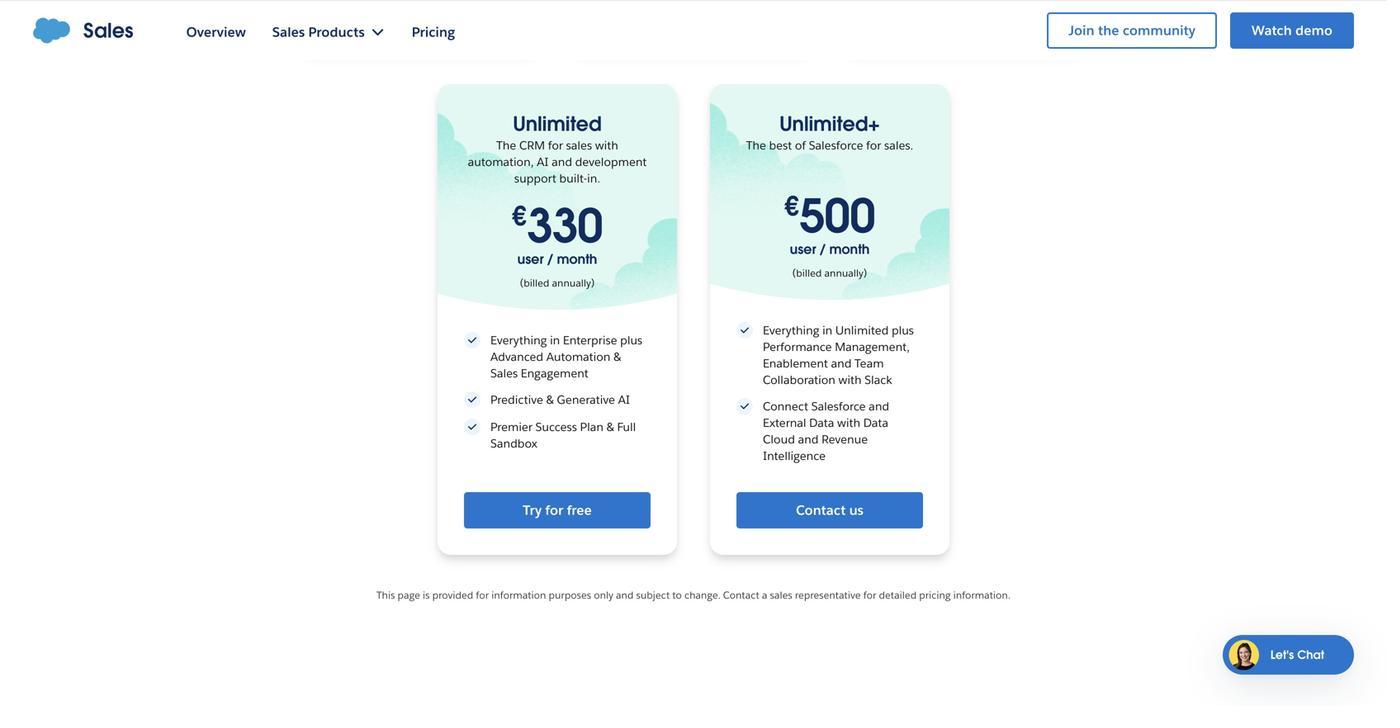 Task type: describe. For each thing, give the bounding box(es) containing it.
for inside the 'try for free' link
[[545, 502, 564, 519]]

detailed
[[879, 589, 917, 602]]

plan
[[580, 420, 604, 434]]

and inside everything in unlimited plus performance management, enablement and team collaboration with slack
[[831, 356, 852, 371]]

this page is provided for information purposes only and subject to change. contact a sales representative for detailed pricing information.
[[377, 589, 1011, 602]]

month for 330
[[557, 251, 597, 268]]

revenue
[[822, 432, 868, 447]]

(billed annually) for 330
[[520, 277, 595, 289]]

this
[[377, 589, 395, 602]]

representative
[[795, 589, 861, 602]]

only
[[594, 589, 613, 602]]

unlimited inside everything in unlimited plus performance management, enablement and team collaboration with slack
[[836, 323, 889, 338]]

for inside unlimited+ the best of salesforce for sales.
[[866, 138, 882, 153]]

chat
[[1298, 647, 1325, 662]]

best
[[769, 138, 792, 153]]

/ for 330
[[547, 251, 553, 268]]

try
[[523, 502, 542, 519]]

advanced
[[491, 349, 544, 364]]

connect salesforce and external data with data cloud and revenue intelligence
[[763, 399, 890, 463]]

for left detailed at the right
[[864, 589, 877, 602]]

1 horizontal spatial sales
[[770, 589, 793, 602]]

everything in unlimited plus performance management, enablement and team collaboration with slack
[[763, 323, 914, 387]]

for right provided
[[476, 589, 489, 602]]

in for 330
[[550, 333, 560, 348]]

sales inside everything in enterprise plus advanced automation & sales engagement
[[491, 366, 518, 381]]

with for unlimited
[[595, 138, 618, 153]]

management,
[[835, 339, 910, 354]]

user for 330
[[518, 251, 544, 268]]

built-
[[559, 171, 587, 186]]

crm
[[519, 138, 545, 153]]

is
[[423, 589, 430, 602]]

contact us link
[[737, 492, 923, 529]]

predictive
[[491, 392, 543, 407]]

information.
[[954, 589, 1011, 602]]

page
[[398, 589, 420, 602]]

intelligence
[[763, 448, 826, 463]]

sales.
[[885, 138, 914, 153]]

unlimited the crm for sales with automation, ai and development support built-in.
[[468, 111, 647, 186]]

annually) for 500
[[825, 267, 867, 280]]

contact us 00800 7253 3333
[[977, 13, 1074, 47]]

contact us
[[796, 502, 864, 519]]

in for 500
[[823, 323, 833, 338]]

3333
[[1046, 33, 1074, 47]]

(billed for 500
[[793, 267, 822, 280]]

cloud
[[763, 432, 795, 447]]

a
[[762, 589, 768, 602]]

user for 500
[[790, 241, 816, 258]]

everything for 330
[[491, 333, 547, 348]]

try for free
[[523, 502, 592, 519]]

and for connect
[[798, 432, 819, 447]]

the for 500
[[746, 138, 766, 153]]

& inside everything in enterprise plus advanced automation & sales engagement
[[614, 349, 621, 364]]

in.
[[587, 171, 600, 186]]

enterprise
[[563, 333, 617, 348]]

sales inside unlimited the crm for sales with automation, ai and development support built-in.
[[566, 138, 592, 153]]

00800
[[977, 33, 1012, 47]]

everything in enterprise plus advanced automation & sales engagement
[[491, 333, 643, 381]]

performance
[[763, 339, 832, 354]]

sales inside 'link'
[[83, 18, 133, 43]]

connect
[[763, 399, 809, 414]]

change.
[[685, 589, 721, 602]]

automation
[[547, 349, 611, 364]]

plus for 500
[[892, 323, 914, 338]]

sandbox
[[491, 436, 538, 451]]

site tools navigation
[[947, 10, 1354, 56]]

to
[[673, 589, 682, 602]]

unlimited+ the best of salesforce for sales.
[[746, 111, 914, 153]]

automation,
[[468, 154, 534, 169]]



Task type: vqa. For each thing, say whether or not it's contained in the screenshot.
THE 'FORCE'
no



Task type: locate. For each thing, give the bounding box(es) containing it.
(billed for 330
[[520, 277, 550, 289]]

plus right enterprise
[[620, 333, 643, 348]]

/ inside € 330 user / month
[[547, 251, 553, 268]]

and up intelligence
[[798, 432, 819, 447]]

€ inside € 330 user / month
[[512, 199, 527, 233]]

for left sales. in the top right of the page
[[866, 138, 882, 153]]

€
[[785, 190, 799, 223], [512, 199, 527, 233]]

sales
[[566, 138, 592, 153], [770, 589, 793, 602]]

1 horizontal spatial everything
[[763, 323, 820, 338]]

sales up built-
[[566, 138, 592, 153]]

premier
[[491, 420, 533, 434]]

ai up full
[[618, 392, 630, 407]]

in inside everything in unlimited plus performance management, enablement and team collaboration with slack
[[823, 323, 833, 338]]

subject
[[636, 589, 670, 602]]

plus
[[892, 323, 914, 338], [620, 333, 643, 348]]

contact for us
[[996, 13, 1038, 28]]

for
[[548, 138, 563, 153], [866, 138, 882, 153], [545, 502, 564, 519], [476, 589, 489, 602], [864, 589, 877, 602]]

and for this
[[616, 589, 634, 602]]

0 vertical spatial &
[[614, 349, 621, 364]]

1 horizontal spatial in
[[823, 323, 833, 338]]

1 horizontal spatial ai
[[618, 392, 630, 407]]

and down slack
[[869, 399, 890, 414]]

everything up performance
[[763, 323, 820, 338]]

with for connect
[[837, 415, 861, 430]]

/ for 500
[[820, 241, 826, 258]]

sales
[[83, 18, 133, 43], [491, 366, 518, 381]]

1 horizontal spatial the
[[746, 138, 766, 153]]

try for free link
[[464, 492, 651, 529]]

/ inside € 500 user / month
[[820, 241, 826, 258]]

(billed annually)
[[793, 267, 867, 280], [520, 277, 595, 289]]

1 horizontal spatial month
[[830, 241, 870, 258]]

sales right a
[[770, 589, 793, 602]]

(billed
[[793, 267, 822, 280], [520, 277, 550, 289]]

everything for 500
[[763, 323, 820, 338]]

contact inside contact us 00800 7253 3333
[[996, 13, 1038, 28]]

contact left a
[[723, 589, 760, 602]]

annually) for 330
[[552, 277, 595, 289]]

0 vertical spatial sales
[[566, 138, 592, 153]]

unlimited up crm
[[513, 111, 602, 137]]

full
[[617, 420, 636, 434]]

0 horizontal spatial everything
[[491, 333, 547, 348]]

engagement
[[521, 366, 589, 381]]

0 horizontal spatial unlimited
[[513, 111, 602, 137]]

500
[[799, 187, 875, 246]]

unlimited inside unlimited the crm for sales with automation, ai and development support built-in.
[[513, 111, 602, 137]]

contact up 7253
[[996, 13, 1038, 28]]

& inside premier success plan & full sandbox
[[607, 420, 614, 434]]

0 horizontal spatial ai
[[537, 154, 549, 169]]

and inside unlimited the crm for sales with automation, ai and development support built-in.
[[552, 154, 572, 169]]

the inside unlimited+ the best of salesforce for sales.
[[746, 138, 766, 153]]

0 horizontal spatial (billed
[[520, 277, 550, 289]]

unlimited up management,
[[836, 323, 889, 338]]

0 horizontal spatial user
[[518, 251, 544, 268]]

with up 'revenue'
[[837, 415, 861, 430]]

contact for us
[[796, 502, 846, 519]]

€ down "of"
[[785, 190, 799, 223]]

1 vertical spatial salesforce
[[812, 399, 866, 414]]

(billed annually) down € 500 user / month on the right top of the page
[[793, 267, 867, 280]]

unlimited
[[513, 111, 602, 137], [836, 323, 889, 338]]

the
[[497, 138, 516, 153], [746, 138, 766, 153]]

month for 500
[[830, 241, 870, 258]]

user inside € 330 user / month
[[518, 251, 544, 268]]

ai
[[537, 154, 549, 169], [618, 392, 630, 407]]

0 horizontal spatial the
[[497, 138, 516, 153]]

with down team at bottom
[[839, 372, 862, 387]]

the up the automation,
[[497, 138, 516, 153]]

plus inside everything in unlimited plus performance management, enablement and team collaboration with slack
[[892, 323, 914, 338]]

annually)
[[825, 267, 867, 280], [552, 277, 595, 289]]

us
[[1041, 13, 1055, 28]]

€ inside € 500 user / month
[[785, 190, 799, 223]]

1 the from the left
[[497, 138, 516, 153]]

support
[[514, 171, 556, 186]]

with inside everything in unlimited plus performance management, enablement and team collaboration with slack
[[839, 372, 862, 387]]

(billed down € 330 user / month
[[520, 277, 550, 289]]

premier success plan & full sandbox
[[491, 420, 636, 451]]

data
[[809, 415, 835, 430], [864, 415, 889, 430]]

2 data from the left
[[864, 415, 889, 430]]

everything up advanced at the left of the page
[[491, 333, 547, 348]]

0 vertical spatial unlimited
[[513, 111, 602, 137]]

1 horizontal spatial sales
[[491, 366, 518, 381]]

month inside € 500 user / month
[[830, 241, 870, 258]]

and right only
[[616, 589, 634, 602]]

for right the try
[[545, 502, 564, 519]]

(billed annually) for 500
[[793, 267, 867, 280]]

2 vertical spatial &
[[607, 420, 614, 434]]

€ for 330
[[512, 199, 527, 233]]

plus inside everything in enterprise plus advanced automation & sales engagement
[[620, 333, 643, 348]]

1 horizontal spatial /
[[820, 241, 826, 258]]

1 horizontal spatial unlimited
[[836, 323, 889, 338]]

success
[[536, 420, 577, 434]]

everything inside everything in unlimited plus performance management, enablement and team collaboration with slack
[[763, 323, 820, 338]]

in up automation
[[550, 333, 560, 348]]

annually) down € 330 user / month
[[552, 277, 595, 289]]

us
[[850, 502, 864, 519]]

the inside unlimited the crm for sales with automation, ai and development support built-in.
[[497, 138, 516, 153]]

0 horizontal spatial annually)
[[552, 277, 595, 289]]

(billed down € 500 user / month on the right top of the page
[[793, 267, 822, 280]]

salesforce
[[809, 138, 863, 153], [812, 399, 866, 414]]

contact
[[996, 13, 1038, 28], [796, 502, 846, 519], [723, 589, 760, 602]]

of
[[795, 138, 806, 153]]

€ 330 user / month
[[512, 197, 603, 268]]

1 data from the left
[[809, 415, 835, 430]]

in
[[823, 323, 833, 338], [550, 333, 560, 348]]

1 vertical spatial &
[[546, 392, 554, 407]]

1 vertical spatial with
[[839, 372, 862, 387]]

€ 500 user / month
[[785, 187, 875, 258]]

user inside € 500 user / month
[[790, 241, 816, 258]]

/
[[820, 241, 826, 258], [547, 251, 553, 268]]

for inside unlimited the crm for sales with automation, ai and development support built-in.
[[548, 138, 563, 153]]

and left team at bottom
[[831, 356, 852, 371]]

plus for 330
[[620, 333, 643, 348]]

0 horizontal spatial (billed annually)
[[520, 277, 595, 289]]

month inside € 330 user / month
[[557, 251, 597, 268]]

contact left us at the bottom right
[[796, 502, 846, 519]]

1 horizontal spatial plus
[[892, 323, 914, 338]]

salesforce context menu utility navigation
[[1034, 11, 1354, 50]]

330
[[527, 197, 603, 256]]

&
[[614, 349, 621, 364], [546, 392, 554, 407], [607, 420, 614, 434]]

0 vertical spatial with
[[595, 138, 618, 153]]

salesforce inside connect salesforce and external data with data cloud and revenue intelligence
[[812, 399, 866, 414]]

everything inside everything in enterprise plus advanced automation & sales engagement
[[491, 333, 547, 348]]

unlimited+
[[780, 111, 880, 137]]

1 vertical spatial unlimited
[[836, 323, 889, 338]]

with
[[595, 138, 618, 153], [839, 372, 862, 387], [837, 415, 861, 430]]

in inside everything in enterprise plus advanced automation & sales engagement
[[550, 333, 560, 348]]

salesforce inside unlimited+ the best of salesforce for sales.
[[809, 138, 863, 153]]

1 horizontal spatial contact
[[796, 502, 846, 519]]

with inside unlimited the crm for sales with automation, ai and development support built-in.
[[595, 138, 618, 153]]

let's
[[1271, 647, 1294, 662]]

salesforce up 'revenue'
[[812, 399, 866, 414]]

& left full
[[607, 420, 614, 434]]

in up performance
[[823, 323, 833, 338]]

0 horizontal spatial contact
[[723, 589, 760, 602]]

contact us link
[[996, 13, 1055, 28]]

1 horizontal spatial (billed
[[793, 267, 822, 280]]

2 vertical spatial with
[[837, 415, 861, 430]]

the for 330
[[497, 138, 516, 153]]

everything
[[763, 323, 820, 338], [491, 333, 547, 348]]

0 vertical spatial salesforce
[[809, 138, 863, 153]]

& down enterprise
[[614, 349, 621, 364]]

with inside connect salesforce and external data with data cloud and revenue intelligence
[[837, 415, 861, 430]]

ai up the support
[[537, 154, 549, 169]]

external
[[763, 415, 806, 430]]

salesforce down the unlimited+
[[809, 138, 863, 153]]

0 vertical spatial ai
[[537, 154, 549, 169]]

1 horizontal spatial data
[[864, 415, 889, 430]]

0 horizontal spatial plus
[[620, 333, 643, 348]]

0 horizontal spatial €
[[512, 199, 527, 233]]

the left best
[[746, 138, 766, 153]]

generative
[[557, 392, 615, 407]]

annually) down € 500 user / month on the right top of the page
[[825, 267, 867, 280]]

2 horizontal spatial contact
[[996, 13, 1038, 28]]

0 vertical spatial sales
[[83, 18, 133, 43]]

ai inside unlimited the crm for sales with automation, ai and development support built-in.
[[537, 154, 549, 169]]

information
[[492, 589, 546, 602]]

team
[[855, 356, 884, 371]]

and for unlimited
[[552, 154, 572, 169]]

free
[[567, 502, 592, 519]]

1 horizontal spatial (billed annually)
[[793, 267, 867, 280]]

development
[[575, 154, 647, 169]]

pricing
[[919, 589, 951, 602]]

with up the development
[[595, 138, 618, 153]]

plus up management,
[[892, 323, 914, 338]]

purposes
[[549, 589, 591, 602]]

€ for 500
[[785, 190, 799, 223]]

0 horizontal spatial sales
[[566, 138, 592, 153]]

2 vertical spatial contact
[[723, 589, 760, 602]]

2 the from the left
[[746, 138, 766, 153]]

enablement
[[763, 356, 828, 371]]

1 horizontal spatial annually)
[[825, 267, 867, 280]]

& down engagement
[[546, 392, 554, 407]]

1 vertical spatial ai
[[618, 392, 630, 407]]

sales link
[[33, 17, 133, 44]]

user
[[790, 241, 816, 258], [518, 251, 544, 268]]

(billed annually) down € 330 user / month
[[520, 277, 595, 289]]

7253
[[1015, 33, 1043, 47]]

€ down the support
[[512, 199, 527, 233]]

0 horizontal spatial sales
[[83, 18, 133, 43]]

0 horizontal spatial data
[[809, 415, 835, 430]]

for right crm
[[548, 138, 563, 153]]

collaboration
[[763, 372, 836, 387]]

0 vertical spatial contact
[[996, 13, 1038, 28]]

1 vertical spatial sales
[[770, 589, 793, 602]]

provided
[[432, 589, 473, 602]]

1 vertical spatial contact
[[796, 502, 846, 519]]

let's chat button
[[1223, 635, 1354, 675]]

slack
[[865, 372, 893, 387]]

and
[[552, 154, 572, 169], [831, 356, 852, 371], [869, 399, 890, 414], [798, 432, 819, 447], [616, 589, 634, 602]]

0 horizontal spatial /
[[547, 251, 553, 268]]

1 vertical spatial sales
[[491, 366, 518, 381]]

1 horizontal spatial €
[[785, 190, 799, 223]]

0 horizontal spatial in
[[550, 333, 560, 348]]

predictive & generative ai
[[491, 392, 630, 407]]

and up built-
[[552, 154, 572, 169]]

0 horizontal spatial month
[[557, 251, 597, 268]]

1 horizontal spatial user
[[790, 241, 816, 258]]

month
[[830, 241, 870, 258], [557, 251, 597, 268]]

let's chat
[[1271, 647, 1325, 662]]



